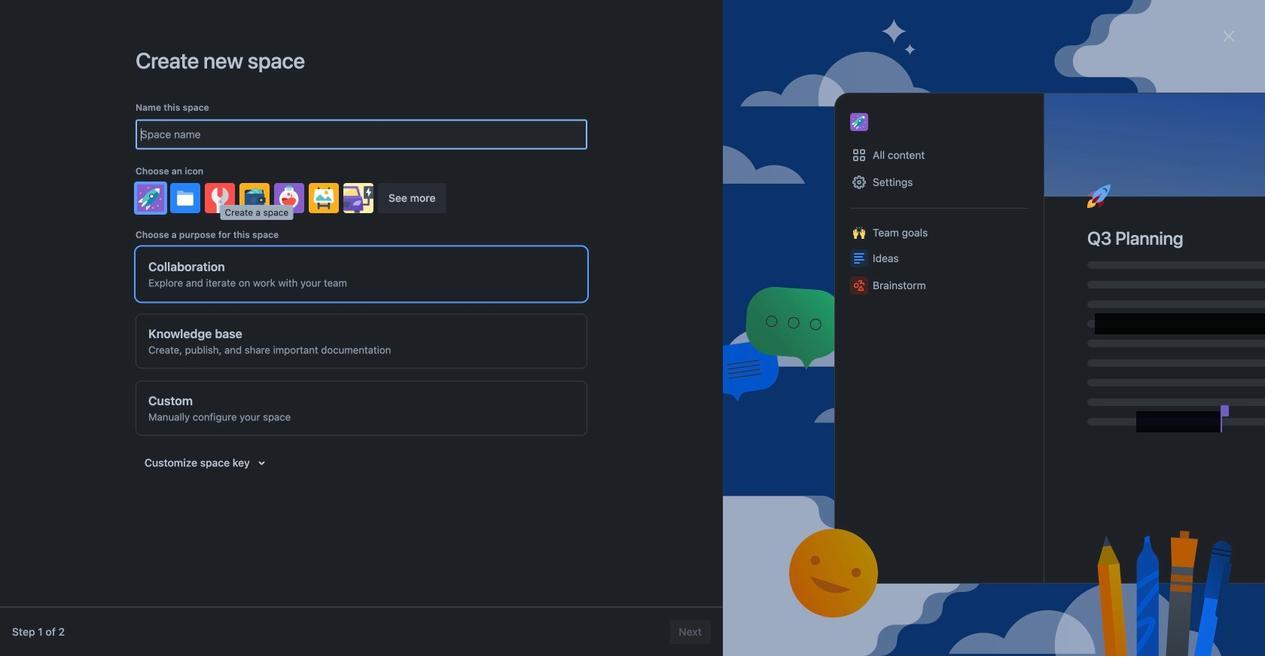 Task type: vqa. For each thing, say whether or not it's contained in the screenshot.
"to"
no



Task type: describe. For each thing, give the bounding box(es) containing it.
Search field
[[979, 9, 1130, 33]]

upward teal rocket ship and white stars on purple background image
[[136, 183, 166, 213]]

money filled dark blue wallet on orange background image
[[240, 183, 270, 213]]

close image
[[1220, 27, 1238, 45]]

premium image
[[893, 15, 905, 27]]

silver wrench tool on red background image
[[205, 183, 235, 213]]

purple electric car and charging station on yellow background image
[[343, 183, 374, 213]]

white folder on blue background image
[[170, 183, 200, 213]]

create a space image
[[248, 226, 266, 244]]



Task type: locate. For each thing, give the bounding box(es) containing it.
:sunflower: image
[[300, 105, 318, 124]]

:raised_hands: image
[[853, 227, 865, 239]]

banner
[[0, 0, 1265, 45]]

easel holding landscape painting on an orange background image
[[309, 183, 339, 213]]

:raised_hands: image
[[853, 227, 865, 239]]

list
[[1133, 7, 1256, 34]]

:sunflower: image
[[300, 105, 318, 124]]

None search field
[[979, 9, 1130, 33]]

tooltip
[[220, 205, 293, 220]]

Space name field
[[136, 121, 587, 148]]

lab beaker filled with red liquid on purple background image
[[274, 183, 304, 213]]



